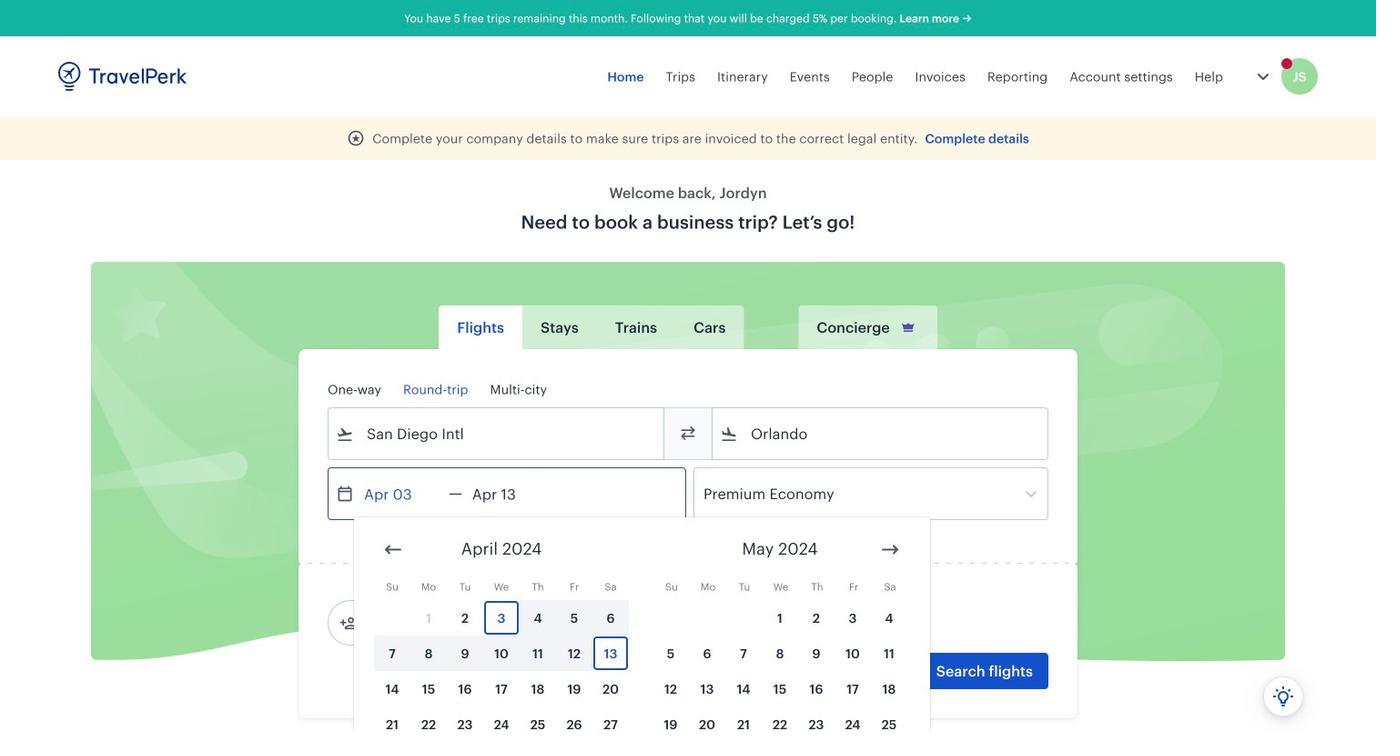 Task type: describe. For each thing, give the bounding box(es) containing it.
choose thursday, may 9, 2024 as your check-in date. it's available. image
[[799, 637, 834, 671]]

choose saturday, may 25, 2024 as your check-in date. it's available. image
[[872, 708, 907, 732]]

move forward to switch to the next month. image
[[879, 539, 901, 561]]

choose friday, may 3, 2024 as your check-in date. it's available. image
[[836, 602, 870, 635]]

choose thursday, may 23, 2024 as your check-in date. it's available. image
[[799, 708, 834, 732]]

To search field
[[738, 420, 1024, 449]]

choose saturday, may 4, 2024 as your check-in date. it's available. image
[[872, 602, 907, 635]]

choose friday, may 24, 2024 as your check-in date. it's available. image
[[836, 708, 870, 732]]

Return text field
[[462, 469, 557, 520]]

calendar application
[[354, 518, 1376, 732]]

choose thursday, may 16, 2024 as your check-in date. it's available. image
[[799, 673, 834, 706]]

Add first traveler search field
[[358, 609, 547, 638]]

From search field
[[354, 420, 640, 449]]

choose saturday, may 11, 2024 as your check-in date. it's available. image
[[872, 637, 907, 671]]

choose friday, may 17, 2024 as your check-in date. it's available. image
[[836, 673, 870, 706]]

choose thursday, may 2, 2024 as your check-in date. it's available. image
[[799, 602, 834, 635]]

Depart text field
[[354, 469, 449, 520]]



Task type: locate. For each thing, give the bounding box(es) containing it.
choose friday, may 10, 2024 as your check-in date. it's available. image
[[836, 637, 870, 671]]

choose saturday, may 18, 2024 as your check-in date. it's available. image
[[872, 673, 907, 706]]

move backward to switch to the previous month. image
[[382, 539, 404, 561]]



